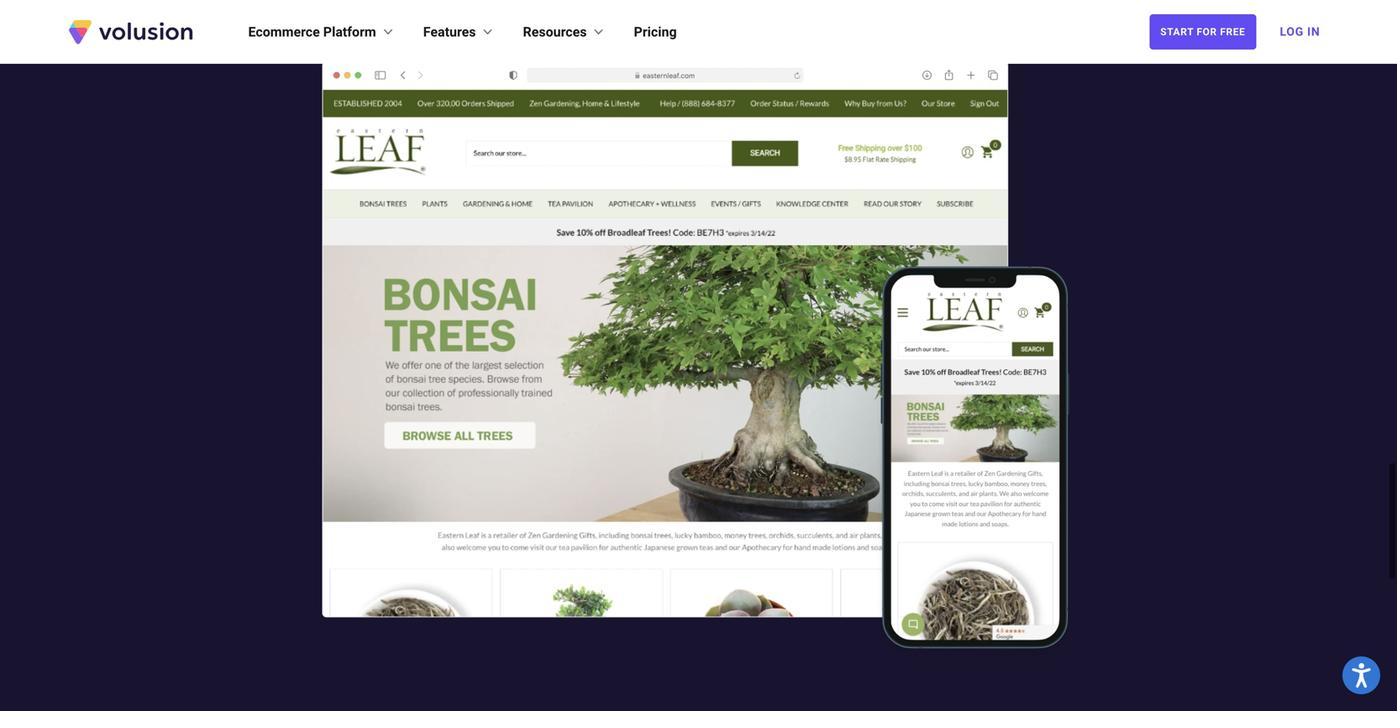Task type: describe. For each thing, give the bounding box(es) containing it.
log in
[[1280, 25, 1320, 39]]

pricing link
[[634, 22, 677, 42]]

-
[[621, 16, 624, 32]]

start for free link
[[1150, 14, 1256, 50]]

jason
[[624, 16, 661, 32]]

features
[[423, 24, 476, 40]]

platform
[[323, 24, 376, 40]]

features button
[[423, 22, 496, 42]]

-jason chan,
[[621, 16, 698, 32]]

resources button
[[523, 22, 607, 42]]

ecommerce
[[248, 24, 320, 40]]

start for free
[[1160, 26, 1245, 38]]

chan,
[[665, 16, 698, 32]]



Task type: vqa. For each thing, say whether or not it's contained in the screenshot.
FOR at the right top
yes



Task type: locate. For each thing, give the bounding box(es) containing it.
pricing
[[634, 24, 677, 40]]

ecommerce platform
[[248, 24, 376, 40]]

log
[[1280, 25, 1304, 39]]

in
[[1307, 25, 1320, 39]]

log in link
[[1270, 13, 1330, 50]]

for
[[1197, 26, 1217, 38]]

resources
[[523, 24, 587, 40]]

start
[[1160, 26, 1194, 38]]

ecommerce platform button
[[248, 22, 396, 42]]

free
[[1220, 26, 1245, 38]]

open accessibe: accessibility options, statement and help image
[[1352, 664, 1371, 688]]



